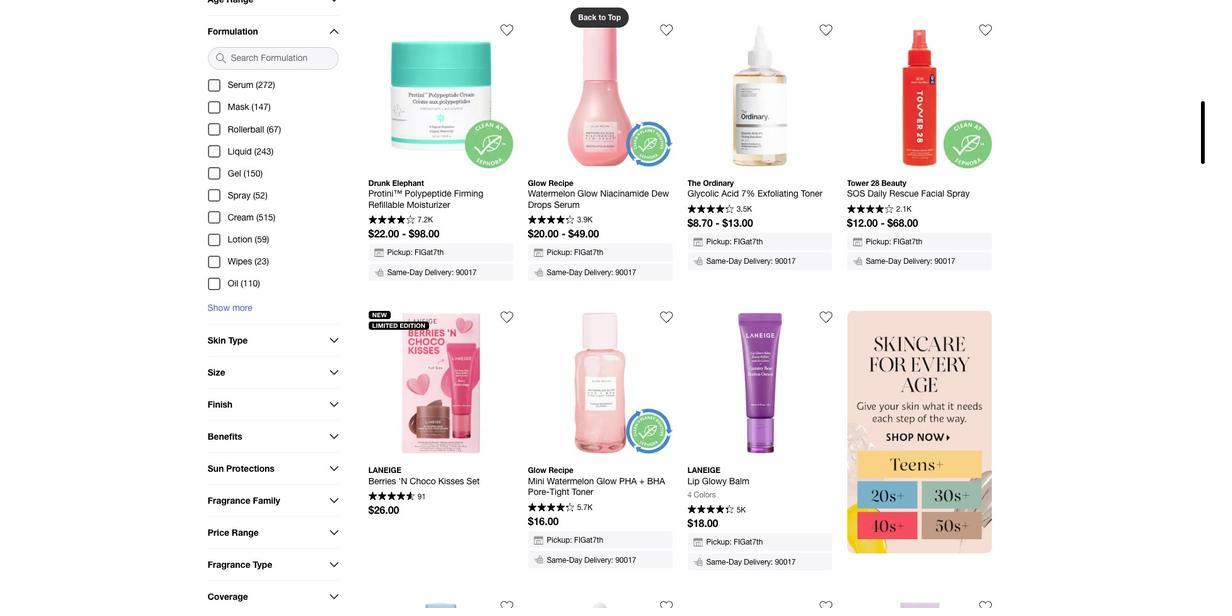 Task type: describe. For each thing, give the bounding box(es) containing it.
delivery: for $13.00
[[744, 257, 773, 266]]

day for $68.00
[[889, 257, 902, 266]]

glow left pha
[[597, 476, 617, 486]]

glossier - balm dotcom lip balm and skin salve image
[[847, 601, 992, 608]]

$8.70 - $13.00
[[688, 217, 753, 228]]

7%
[[742, 189, 755, 199]]

- for $12.00
[[881, 217, 885, 228]]

same-day delivery: 90017 for $13.00
[[707, 257, 796, 266]]

price range
[[208, 527, 259, 538]]

drunk elephant - protini™ polypeptide firming refillable moisturizer image
[[369, 24, 513, 168]]

glow recipe watermelon glow niacinamide dew drops serum
[[528, 178, 672, 210]]

fragrance family
[[208, 495, 280, 506]]

figat7th for $49.00
[[574, 248, 604, 257]]

the ordinary - glycolic acid 7% exfoliating toner image
[[688, 24, 832, 168]]

moisturizer
[[407, 200, 450, 210]]

- for $8.70
[[716, 217, 720, 228]]

price
[[208, 527, 229, 538]]

(52)
[[253, 190, 268, 200]]

$20.00 - $49.00
[[528, 228, 599, 239]]

show more button
[[208, 298, 338, 324]]

elephant
[[392, 178, 424, 188]]

glow recipe mini watermelon glow pha + bha pore-tight toner
[[528, 466, 668, 497]]

4 stars element for $12.00
[[847, 205, 894, 215]]

same-day delivery: 90017 for $49.00
[[547, 268, 637, 277]]

pickup: down $18.00
[[707, 538, 732, 547]]

fragrance type button
[[208, 549, 338, 580]]

sign in to love tower 28 beauty - sos daily rescue facial spray image
[[979, 24, 992, 36]]

recipe for $16.00
[[549, 466, 574, 475]]

fragrance type
[[208, 559, 272, 570]]

pickup: figat7th for $68.00
[[866, 237, 923, 246]]

(59)
[[255, 235, 269, 245]]

5k
[[737, 506, 746, 514]]

to
[[599, 13, 606, 22]]

day up the ordinary - aha 30% + bha 2% exfoliating peeling solution image
[[569, 556, 583, 565]]

$98.00
[[409, 228, 440, 239]]

5k reviews element
[[737, 506, 746, 514]]

28
[[871, 178, 880, 188]]

91 reviews element
[[418, 492, 426, 501]]

tower 28 beauty sos daily rescue facial spray
[[847, 178, 970, 199]]

type for fragrance type
[[253, 559, 272, 570]]

pickup: for $12.00
[[866, 237, 892, 246]]

acid
[[722, 189, 739, 199]]

4.5 stars element for $16.00
[[528, 503, 574, 513]]

finish button
[[208, 389, 338, 420]]

toner inside glow recipe mini watermelon glow pha + bha pore-tight toner
[[572, 487, 594, 497]]

lotion (59)
[[228, 235, 269, 245]]

pickup: down $16.00
[[547, 536, 572, 545]]

mini
[[528, 476, 545, 486]]

sign in to love drunk elephant - protini™ polypeptide firming refillable moisturizer image
[[501, 24, 513, 36]]

spray inside tower 28 beauty sos daily rescue facial spray
[[947, 189, 970, 199]]

4.5 stars element for $20.00 - $49.00
[[528, 216, 574, 226]]

show more
[[208, 303, 253, 313]]

drops
[[528, 200, 552, 210]]

drunk
[[369, 178, 390, 188]]

(515)
[[256, 212, 276, 222]]

laneige - lip glowy balm image
[[688, 311, 832, 456]]

(67)
[[267, 124, 281, 134]]

glowy
[[702, 476, 727, 486]]

sign in to love laneige - lip glowy balm image
[[820, 311, 832, 324]]

bha
[[647, 476, 665, 486]]

cream (515)
[[228, 212, 276, 222]]

serum inside glow recipe watermelon glow niacinamide dew drops serum
[[554, 200, 580, 210]]

same- for $22.00
[[387, 268, 410, 277]]

back to top
[[578, 13, 621, 22]]

set
[[467, 476, 480, 486]]

same-day delivery: 90017 for $68.00
[[866, 257, 956, 266]]

90017 for $13.00
[[775, 257, 796, 266]]

rescue
[[890, 189, 919, 199]]

back
[[578, 13, 597, 22]]

spray inside "formulation" element
[[228, 190, 251, 200]]

figat7th for $98.00
[[415, 248, 444, 257]]

delivery: for $68.00
[[904, 257, 933, 266]]

laneige berries 'n choco kisses set
[[369, 466, 480, 486]]

watermelon inside glow recipe mini watermelon glow pha + bha pore-tight toner
[[547, 476, 594, 486]]

formulation
[[208, 26, 258, 36]]

same-day delivery: 90017 up the sephora collection - cleansing + exfoliating wipes image
[[707, 558, 796, 567]]

price range button
[[208, 517, 338, 548]]

glow up mini
[[528, 466, 547, 475]]

drunk elephant protini™ polypeptide firming refillable moisturizer
[[369, 178, 486, 210]]

choco
[[410, 476, 436, 486]]

edition
[[400, 322, 426, 329]]

refillable
[[369, 200, 404, 210]]

niacinamide
[[601, 189, 649, 199]]

sign in to love the ordinary - glycolic acid 7% exfoliating toner image
[[820, 24, 832, 36]]

pickup: for $8.70
[[707, 237, 732, 246]]

+
[[640, 476, 645, 486]]

balm
[[730, 476, 750, 486]]

glow up drops
[[528, 178, 547, 188]]

coverage
[[208, 591, 248, 602]]

$8.70
[[688, 217, 713, 228]]

5.7k reviews element
[[577, 503, 593, 512]]

3.5k reviews element
[[737, 205, 752, 214]]

the ordinary glycolic acid 7% exfoliating toner
[[688, 178, 823, 199]]

liquid
[[228, 146, 252, 156]]

2.1k reviews element
[[897, 205, 912, 214]]

tight
[[550, 487, 570, 497]]

watermelon inside glow recipe watermelon glow niacinamide dew drops serum
[[528, 189, 575, 199]]

serum (272)
[[228, 80, 275, 90]]

$22.00 - $98.00
[[369, 228, 440, 239]]

sun
[[208, 463, 224, 474]]

rollerball (67)
[[228, 124, 281, 134]]

skin type
[[208, 335, 248, 345]]

colors
[[694, 491, 716, 500]]

family
[[253, 495, 280, 506]]

daily
[[868, 189, 887, 199]]

2.1k
[[897, 205, 912, 214]]

same- for $8.70
[[707, 257, 729, 266]]

91
[[418, 492, 426, 501]]

wipes
[[228, 257, 252, 267]]

day up the sephora collection - cleansing + exfoliating wipes image
[[729, 558, 742, 567]]

3.5k
[[737, 205, 752, 214]]

$18.00
[[688, 517, 719, 529]]

sign in to love glow recipe - mini watermelon glow pha + bha pore-tight toner image
[[660, 311, 673, 324]]

laneige lip glowy balm 4 colors
[[688, 466, 750, 500]]

sign in to love drunk elephant - b-hydra™ intensive hydration serum with hyaluronic acid image
[[501, 601, 513, 608]]

figat7th down 5k
[[734, 538, 763, 547]]

$22.00
[[369, 228, 399, 239]]

same- down $16.00
[[547, 556, 569, 565]]

laneige for berries
[[369, 466, 402, 475]]

oil (110)
[[228, 279, 260, 289]]

- for $20.00
[[562, 228, 566, 239]]

cream
[[228, 212, 254, 222]]

5.7k
[[577, 503, 593, 512]]

mask
[[228, 102, 249, 112]]

firming
[[454, 189, 484, 199]]



Task type: vqa. For each thing, say whether or not it's contained in the screenshot.
sixth option from the bottom
no



Task type: locate. For each thing, give the bounding box(es) containing it.
pickup: figat7th for $13.00
[[707, 237, 763, 246]]

(23)
[[255, 257, 269, 267]]

0 vertical spatial fragrance
[[208, 495, 251, 506]]

show
[[208, 303, 230, 313]]

glycolic
[[688, 189, 719, 199]]

4.5 stars element up the $8.70 - $13.00
[[688, 205, 734, 215]]

4.5 stars element up $26.00
[[369, 492, 415, 502]]

tower
[[847, 178, 869, 188]]

1 horizontal spatial type
[[253, 559, 272, 570]]

serum up mask
[[228, 80, 254, 90]]

sign in to love sephora collection - cleansing + exfoliating wipes image
[[820, 601, 832, 608]]

pickup: figat7th down 5k
[[707, 538, 763, 547]]

the ordinary - aha 30% + bha 2% exfoliating peeling solution image
[[528, 601, 673, 608]]

0 vertical spatial recipe
[[549, 178, 574, 188]]

$13.00
[[723, 217, 753, 228]]

same-day delivery: 90017 down $98.00
[[387, 268, 477, 277]]

serum up 3.9k reviews element
[[554, 200, 580, 210]]

figat7th down '5.7k'
[[574, 536, 604, 545]]

watermelon up drops
[[528, 189, 575, 199]]

same- down '$12.00 - $68.00'
[[866, 257, 889, 266]]

0 horizontal spatial serum
[[228, 80, 254, 90]]

1 horizontal spatial laneige
[[688, 466, 721, 475]]

4.5 stars element
[[688, 205, 734, 215], [528, 216, 574, 226], [369, 492, 415, 502], [528, 503, 574, 513], [688, 505, 734, 515]]

pickup: figat7th down $68.00
[[866, 237, 923, 246]]

4 stars element up $12.00
[[847, 205, 894, 215]]

pickup: for $20.00
[[547, 248, 572, 257]]

delivery: down $98.00
[[425, 268, 454, 277]]

sign in to love laneige - berries 'n choco kisses set image
[[501, 311, 513, 324]]

formulation element
[[205, 47, 341, 324]]

day down $68.00
[[889, 257, 902, 266]]

4.5 stars element for $26.00
[[369, 492, 415, 502]]

figat7th down $68.00
[[894, 237, 923, 246]]

fragrance inside button
[[208, 495, 251, 506]]

pickup: down '$12.00 - $68.00'
[[866, 237, 892, 246]]

formulation button
[[208, 15, 338, 47]]

pickup: figat7th down $49.00
[[547, 248, 604, 257]]

same- down $22.00 - $98.00
[[387, 268, 410, 277]]

0 vertical spatial toner
[[801, 189, 823, 199]]

fragrance family button
[[208, 485, 338, 516]]

type up coverage button
[[253, 559, 272, 570]]

delivery: down $13.00
[[744, 257, 773, 266]]

same- down $18.00
[[707, 558, 729, 567]]

(272)
[[256, 80, 275, 90]]

- left $98.00
[[402, 228, 406, 239]]

spray left (52)
[[228, 190, 251, 200]]

same- down the $8.70 - $13.00
[[707, 257, 729, 266]]

drunk elephant - b-hydra™ intensive hydration serum with hyaluronic acid image
[[369, 601, 513, 608]]

recipe inside glow recipe watermelon glow niacinamide dew drops serum
[[549, 178, 574, 188]]

pickup: figat7th down '5.7k'
[[547, 536, 604, 545]]

new limited edition
[[372, 311, 426, 329]]

recipe inside glow recipe mini watermelon glow pha + bha pore-tight toner
[[549, 466, 574, 475]]

figat7th for $68.00
[[894, 237, 923, 246]]

type inside dropdown button
[[228, 335, 248, 345]]

delivery: down $68.00
[[904, 257, 933, 266]]

sos
[[847, 189, 866, 199]]

lotion
[[228, 235, 252, 245]]

1 horizontal spatial spray
[[947, 189, 970, 199]]

mask (147)
[[228, 102, 271, 112]]

type inside button
[[253, 559, 272, 570]]

sign in to love glossier - balm dotcom lip balm and skin salve image
[[979, 601, 992, 608]]

day down $13.00
[[729, 257, 742, 266]]

limited
[[372, 322, 398, 329]]

laneige inside laneige lip glowy balm 4 colors
[[688, 466, 721, 475]]

type
[[228, 335, 248, 345], [253, 559, 272, 570]]

pickup: down $20.00 - $49.00
[[547, 248, 572, 257]]

type right skin
[[228, 335, 248, 345]]

- right $20.00
[[562, 228, 566, 239]]

0 vertical spatial type
[[228, 335, 248, 345]]

benefits
[[208, 431, 242, 442]]

finish
[[208, 399, 233, 410]]

same- for $12.00
[[866, 257, 889, 266]]

$26.00
[[369, 504, 399, 516]]

4 stars element for $22.00
[[369, 216, 415, 226]]

4.5 stars element for $8.70 - $13.00
[[688, 205, 734, 215]]

pickup: figat7th for $98.00
[[387, 248, 444, 257]]

watermelon up tight
[[547, 476, 594, 486]]

spray (52)
[[228, 190, 268, 200]]

range
[[232, 527, 259, 538]]

same-day delivery: 90017 down $13.00
[[707, 257, 796, 266]]

pickup: figat7th
[[707, 237, 763, 246], [866, 237, 923, 246], [387, 248, 444, 257], [547, 248, 604, 257], [547, 536, 604, 545], [707, 538, 763, 547]]

laneige
[[369, 466, 402, 475], [688, 466, 721, 475]]

delivery: for $49.00
[[585, 268, 614, 277]]

day down $98.00
[[410, 268, 423, 277]]

90017 for $49.00
[[616, 268, 637, 277]]

tower 28 beauty - sos daily rescue facial spray image
[[847, 24, 992, 168]]

fragrance up coverage
[[208, 559, 251, 570]]

day for $13.00
[[729, 257, 742, 266]]

2 recipe from the top
[[549, 466, 574, 475]]

figat7th
[[734, 237, 763, 246], [894, 237, 923, 246], [415, 248, 444, 257], [574, 248, 604, 257], [574, 536, 604, 545], [734, 538, 763, 547]]

sun protections button
[[208, 453, 338, 484]]

type for skin type
[[228, 335, 248, 345]]

toner inside the ordinary glycolic acid 7% exfoliating toner
[[801, 189, 823, 199]]

recipe for $20.00 - $49.00
[[549, 178, 574, 188]]

4.5 stars element up $18.00
[[688, 505, 734, 515]]

skin type button
[[208, 325, 338, 356]]

the
[[688, 178, 701, 188]]

berries
[[369, 476, 396, 486]]

exfoliating
[[758, 189, 799, 199]]

fragrance for fragrance family
[[208, 495, 251, 506]]

wipes (23)
[[228, 257, 269, 267]]

1 vertical spatial fragrance
[[208, 559, 251, 570]]

0 vertical spatial 4 stars element
[[847, 205, 894, 215]]

4 stars element
[[847, 205, 894, 215], [369, 216, 415, 226]]

facial
[[922, 189, 945, 199]]

0 vertical spatial watermelon
[[528, 189, 575, 199]]

0 horizontal spatial toner
[[572, 487, 594, 497]]

fragrance for fragrance type
[[208, 559, 251, 570]]

same-day delivery: 90017 for $98.00
[[387, 268, 477, 277]]

size
[[208, 367, 225, 378]]

figat7th down $13.00
[[734, 237, 763, 246]]

glow up 3.9k
[[578, 189, 598, 199]]

pore-
[[528, 487, 550, 497]]

same-day delivery: 90017 up the ordinary - aha 30% + bha 2% exfoliating peeling solution image
[[547, 556, 637, 565]]

7.2k reviews element
[[418, 216, 433, 225]]

'n
[[399, 476, 407, 486]]

sephora collection - cleansing + exfoliating wipes image
[[688, 601, 832, 608]]

top
[[608, 13, 621, 22]]

pickup:
[[707, 237, 732, 246], [866, 237, 892, 246], [387, 248, 413, 257], [547, 248, 572, 257], [547, 536, 572, 545], [707, 538, 732, 547]]

same-day delivery: 90017 down $68.00
[[866, 257, 956, 266]]

spray right facial
[[947, 189, 970, 199]]

recipe
[[549, 178, 574, 188], [549, 466, 574, 475]]

sun protections
[[208, 463, 275, 474]]

0 horizontal spatial spray
[[228, 190, 251, 200]]

$12.00
[[847, 217, 878, 228]]

dew
[[652, 189, 669, 199]]

toner right exfoliating
[[801, 189, 823, 199]]

- right $12.00
[[881, 217, 885, 228]]

$12.00 - $68.00
[[847, 217, 919, 228]]

beauty
[[882, 178, 907, 188]]

1 vertical spatial recipe
[[549, 466, 574, 475]]

2 fragrance from the top
[[208, 559, 251, 570]]

same- down $20.00 - $49.00
[[547, 268, 569, 277]]

toner
[[801, 189, 823, 199], [572, 487, 594, 497]]

0 horizontal spatial type
[[228, 335, 248, 345]]

glow recipe - watermelon glow niacinamide dew drops serum image
[[528, 24, 673, 168]]

1 horizontal spatial 4 stars element
[[847, 205, 894, 215]]

delivery: for $98.00
[[425, 268, 454, 277]]

1 laneige from the left
[[369, 466, 402, 475]]

laneige for lip
[[688, 466, 721, 475]]

more
[[232, 303, 253, 313]]

pickup: down $22.00 - $98.00
[[387, 248, 413, 257]]

protections
[[226, 463, 275, 474]]

1 recipe from the top
[[549, 178, 574, 188]]

90017 for $68.00
[[935, 257, 956, 266]]

coverage button
[[208, 581, 338, 608]]

size button
[[208, 357, 338, 388]]

- right $8.70
[[716, 217, 720, 228]]

-
[[716, 217, 720, 228], [881, 217, 885, 228], [402, 228, 406, 239], [562, 228, 566, 239]]

laneige - berries 'n choco kisses set image
[[369, 311, 513, 456]]

glow
[[528, 178, 547, 188], [578, 189, 598, 199], [528, 466, 547, 475], [597, 476, 617, 486]]

0 horizontal spatial laneige
[[369, 466, 402, 475]]

pickup: figat7th down $98.00
[[387, 248, 444, 257]]

fragrance
[[208, 495, 251, 506], [208, 559, 251, 570]]

3.9k
[[577, 216, 593, 225]]

delivery: down $49.00
[[585, 268, 614, 277]]

oil
[[228, 279, 238, 289]]

1 horizontal spatial toner
[[801, 189, 823, 199]]

4.5 stars element up $20.00
[[528, 216, 574, 226]]

delivery: up the ordinary - aha 30% + bha 2% exfoliating peeling solution image
[[585, 556, 614, 565]]

fragrance up price range on the bottom left
[[208, 495, 251, 506]]

1 fragrance from the top
[[208, 495, 251, 506]]

watermelon
[[528, 189, 575, 199], [547, 476, 594, 486]]

figat7th down $49.00
[[574, 248, 604, 257]]

90017
[[775, 257, 796, 266], [935, 257, 956, 266], [456, 268, 477, 277], [616, 268, 637, 277], [616, 556, 637, 565], [775, 558, 796, 567]]

same- for $20.00
[[547, 268, 569, 277]]

gel
[[228, 168, 241, 178]]

skin
[[208, 335, 226, 345]]

7.2k
[[418, 216, 433, 225]]

recipe up drops
[[549, 178, 574, 188]]

laneige inside laneige berries 'n choco kisses set
[[369, 466, 402, 475]]

1 vertical spatial 4 stars element
[[369, 216, 415, 226]]

pha
[[619, 476, 637, 486]]

1 vertical spatial watermelon
[[547, 476, 594, 486]]

liquid (243)
[[228, 146, 274, 156]]

figat7th down $98.00
[[415, 248, 444, 257]]

pickup: figat7th down $13.00
[[707, 237, 763, 246]]

skincare for every age give your skin what it needs each step of the way shop now teens 20's 30's 40's 50+ image
[[847, 311, 992, 554]]

(243)
[[254, 146, 274, 156]]

laneige up berries
[[369, 466, 402, 475]]

1 vertical spatial toner
[[572, 487, 594, 497]]

4 stars element up the "$22.00"
[[369, 216, 415, 226]]

sign in to love the ordinary - aha 30% + bha 2% exfoliating peeling solution image
[[660, 601, 673, 608]]

3.9k reviews element
[[577, 216, 593, 225]]

day down $49.00
[[569, 268, 583, 277]]

Search Formulation search field
[[226, 47, 338, 69]]

1 vertical spatial type
[[253, 559, 272, 570]]

protini™
[[369, 189, 402, 199]]

recipe up tight
[[549, 466, 574, 475]]

back to top button
[[571, 8, 629, 28]]

fragrance inside button
[[208, 559, 251, 570]]

1 vertical spatial serum
[[554, 200, 580, 210]]

day for $98.00
[[410, 268, 423, 277]]

1 horizontal spatial serum
[[554, 200, 580, 210]]

delivery: up the sephora collection - cleansing + exfoliating wipes image
[[744, 558, 773, 567]]

0 vertical spatial serum
[[228, 80, 254, 90]]

serum inside "formulation" element
[[228, 80, 254, 90]]

4
[[688, 491, 692, 500]]

pickup: down the $8.70 - $13.00
[[707, 237, 732, 246]]

spray
[[947, 189, 970, 199], [228, 190, 251, 200]]

figat7th for $13.00
[[734, 237, 763, 246]]

same-day delivery: 90017 down $49.00
[[547, 268, 637, 277]]

90017 for $98.00
[[456, 268, 477, 277]]

same-
[[707, 257, 729, 266], [866, 257, 889, 266], [387, 268, 410, 277], [547, 268, 569, 277], [547, 556, 569, 565], [707, 558, 729, 567]]

serum
[[228, 80, 254, 90], [554, 200, 580, 210]]

rollerball
[[228, 124, 264, 134]]

toner up 5.7k reviews element
[[572, 487, 594, 497]]

kisses
[[438, 476, 464, 486]]

laneige up the glowy
[[688, 466, 721, 475]]

day for $49.00
[[569, 268, 583, 277]]

$20.00
[[528, 228, 559, 239]]

(147)
[[252, 102, 271, 112]]

pickup: for $22.00
[[387, 248, 413, 257]]

pickup: figat7th for $49.00
[[547, 248, 604, 257]]

4.5 stars element up $16.00
[[528, 503, 574, 513]]

- for $22.00
[[402, 228, 406, 239]]

glow recipe - mini watermelon glow pha + bha pore-tight toner image
[[528, 311, 673, 456]]

(110)
[[241, 279, 260, 289]]

0 horizontal spatial 4 stars element
[[369, 216, 415, 226]]

2 laneige from the left
[[688, 466, 721, 475]]

sign in to love glow recipe - watermelon glow niacinamide dew drops serum image
[[660, 24, 673, 36]]



